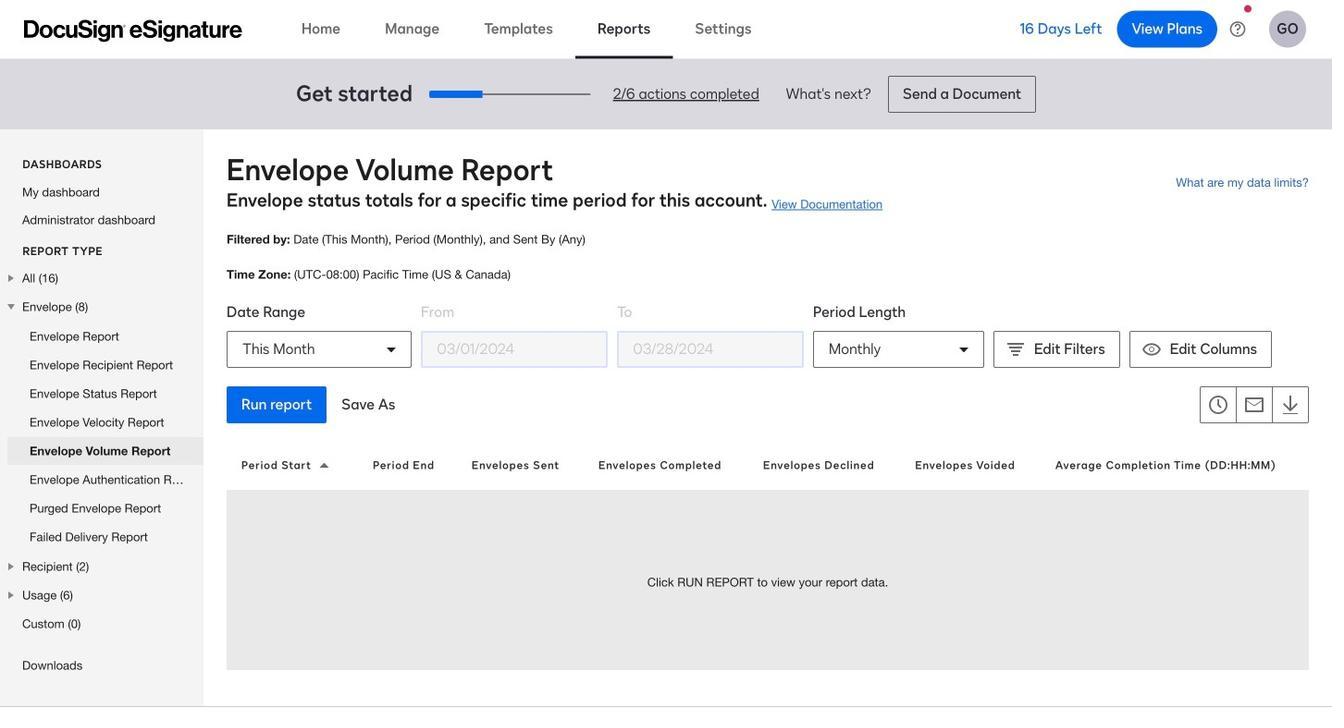 Task type: describe. For each thing, give the bounding box(es) containing it.
docusign esignature image
[[24, 20, 242, 42]]

more info region
[[0, 707, 1333, 721]]



Task type: vqa. For each thing, say whether or not it's contained in the screenshot.
list box on the bottom of the page
no



Task type: locate. For each thing, give the bounding box(es) containing it.
footer
[[0, 707, 1333, 721]]

secondary report detail actions group
[[1200, 387, 1310, 424]]

0 horizontal spatial mm/dd/yyyy text field
[[422, 332, 607, 367]]

1 horizontal spatial mm/dd/yyyy text field
[[618, 332, 803, 367]]

2 mm/dd/yyyy text field from the left
[[618, 332, 803, 367]]

primary report detail actions group
[[227, 387, 410, 424]]

MM/DD/YYYY text field
[[422, 332, 607, 367], [618, 332, 803, 367]]

1 mm/dd/yyyy text field from the left
[[422, 332, 607, 367]]



